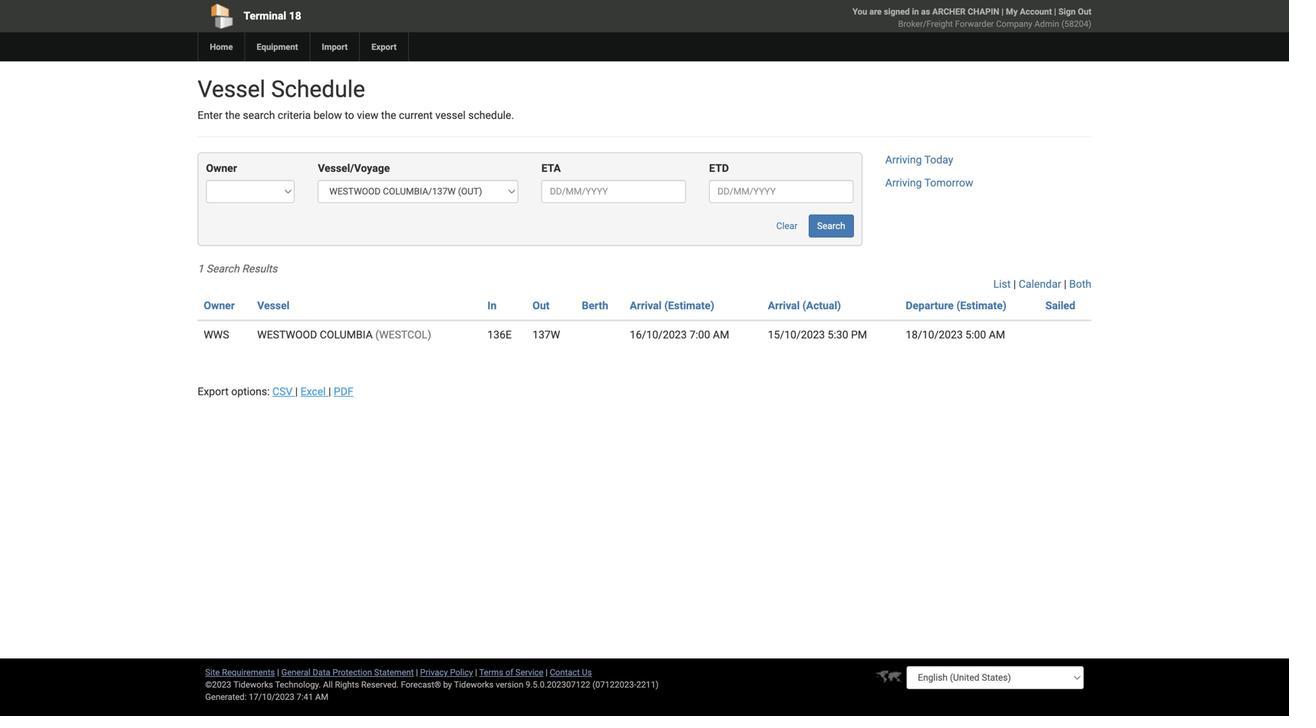 Task type: locate. For each thing, give the bounding box(es) containing it.
the
[[225, 109, 240, 122], [381, 109, 396, 122]]

search right clear
[[817, 221, 846, 231]]

0 horizontal spatial (estimate)
[[665, 299, 715, 312]]

0 horizontal spatial out
[[533, 299, 550, 312]]

1 vertical spatial out
[[533, 299, 550, 312]]

terms
[[479, 667, 504, 677]]

list
[[994, 278, 1011, 290]]

in link
[[488, 299, 497, 312]]

(estimate) up 16/10/2023 7:00 am on the top of page
[[665, 299, 715, 312]]

owner up wws
[[204, 299, 235, 312]]

departure (estimate)
[[906, 299, 1007, 312]]

1 arriving from the top
[[886, 153, 922, 166]]

vessel up enter
[[198, 76, 266, 103]]

16/10/2023
[[630, 328, 687, 341]]

admin
[[1035, 19, 1060, 29]]

0 vertical spatial search
[[817, 221, 846, 231]]

policy
[[450, 667, 473, 677]]

arrival (estimate)
[[630, 299, 715, 312]]

0 horizontal spatial export
[[198, 385, 229, 398]]

| left my
[[1002, 7, 1004, 17]]

forecast®
[[401, 680, 441, 690]]

sailed
[[1046, 299, 1076, 312]]

1 search results list | calendar | both
[[198, 262, 1092, 290]]

below
[[314, 109, 342, 122]]

export down terminal 18 link on the top left of page
[[372, 42, 397, 52]]

contact us link
[[550, 667, 592, 677]]

1 horizontal spatial export
[[372, 42, 397, 52]]

view
[[357, 109, 379, 122]]

0 vertical spatial out
[[1078, 7, 1092, 17]]

the right view
[[381, 109, 396, 122]]

0 horizontal spatial am
[[315, 692, 329, 702]]

the right enter
[[225, 109, 240, 122]]

137w
[[533, 328, 560, 341]]

list link
[[994, 278, 1011, 290]]

am right 7:00
[[713, 328, 730, 341]]

am down all
[[315, 692, 329, 702]]

etd
[[709, 162, 729, 175]]

1 (estimate) from the left
[[665, 299, 715, 312]]

(estimate) for arrival (estimate)
[[665, 299, 715, 312]]

sign out link
[[1059, 7, 1092, 17]]

0 vertical spatial vessel
[[198, 76, 266, 103]]

am right 5:00
[[989, 328, 1006, 341]]

arriving down arriving today
[[886, 176, 922, 189]]

1
[[198, 262, 204, 275]]

(07122023-
[[593, 680, 637, 690]]

out up 137w
[[533, 299, 550, 312]]

1 vertical spatial vessel
[[257, 299, 290, 312]]

in
[[912, 7, 919, 17]]

1 horizontal spatial arrival
[[768, 299, 800, 312]]

arriving tomorrow
[[886, 176, 974, 189]]

vessel inside vessel schedule enter the search criteria below to view the current vessel schedule.
[[198, 76, 266, 103]]

arrival
[[630, 299, 662, 312], [768, 299, 800, 312]]

1 vertical spatial search
[[206, 262, 239, 275]]

export
[[372, 42, 397, 52], [198, 385, 229, 398]]

to
[[345, 109, 354, 122]]

options:
[[231, 385, 270, 398]]

2 horizontal spatial am
[[989, 328, 1006, 341]]

0 vertical spatial arriving
[[886, 153, 922, 166]]

search right 1
[[206, 262, 239, 275]]

arriving
[[886, 153, 922, 166], [886, 176, 922, 189]]

| up the "9.5.0.202307122"
[[546, 667, 548, 677]]

0 vertical spatial export
[[372, 42, 397, 52]]

16/10/2023 7:00 am
[[630, 328, 730, 341]]

1 horizontal spatial (estimate)
[[957, 299, 1007, 312]]

privacy policy link
[[420, 667, 473, 677]]

calendar
[[1019, 278, 1062, 290]]

0 vertical spatial owner
[[206, 162, 237, 175]]

1 arrival from the left
[[630, 299, 662, 312]]

terminal
[[244, 10, 286, 22]]

export left options:
[[198, 385, 229, 398]]

0 horizontal spatial arrival
[[630, 299, 662, 312]]

|
[[1002, 7, 1004, 17], [1055, 7, 1057, 17], [1014, 278, 1017, 290], [1064, 278, 1067, 290], [295, 385, 298, 398], [329, 385, 331, 398], [277, 667, 279, 677], [416, 667, 418, 677], [475, 667, 477, 677], [546, 667, 548, 677]]

1 horizontal spatial am
[[713, 328, 730, 341]]

site requirements link
[[205, 667, 275, 677]]

requirements
[[222, 667, 275, 677]]

you are signed in as archer chapin | my account | sign out broker/freight forwarder company admin (58204)
[[853, 7, 1092, 29]]

excel
[[301, 385, 326, 398]]

import link
[[310, 32, 359, 61]]

2 arriving from the top
[[886, 176, 922, 189]]

7:41
[[297, 692, 313, 702]]

0 horizontal spatial the
[[225, 109, 240, 122]]

| left sign
[[1055, 7, 1057, 17]]

export link
[[359, 32, 408, 61]]

1 vertical spatial export
[[198, 385, 229, 398]]

home
[[210, 42, 233, 52]]

1 vertical spatial arriving
[[886, 176, 922, 189]]

both link
[[1070, 278, 1092, 290]]

15/10/2023 5:30 pm
[[768, 328, 868, 341]]

| right list link
[[1014, 278, 1017, 290]]

vessel for vessel
[[257, 299, 290, 312]]

arrival (estimate) link
[[630, 299, 715, 312]]

export options: csv | excel | pdf
[[198, 385, 354, 398]]

sign
[[1059, 7, 1076, 17]]

westwood
[[257, 328, 317, 341]]

arrival down the 1 search results list | calendar | both
[[630, 299, 662, 312]]

wws
[[204, 328, 229, 341]]

as
[[922, 7, 931, 17]]

reserved.
[[361, 680, 399, 690]]

company
[[996, 19, 1033, 29]]

2 arrival from the left
[[768, 299, 800, 312]]

out link
[[533, 299, 550, 312]]

search button
[[809, 214, 854, 238]]

am
[[713, 328, 730, 341], [989, 328, 1006, 341], [315, 692, 329, 702]]

18
[[289, 10, 301, 22]]

arrival for arrival (actual)
[[768, 299, 800, 312]]

csv link
[[272, 385, 295, 398]]

search
[[817, 221, 846, 231], [206, 262, 239, 275]]

arrival up 15/10/2023
[[768, 299, 800, 312]]

1 horizontal spatial the
[[381, 109, 396, 122]]

vessel up westwood
[[257, 299, 290, 312]]

current
[[399, 109, 433, 122]]

both
[[1070, 278, 1092, 290]]

departure
[[906, 299, 954, 312]]

am inside site requirements | general data protection statement | privacy policy | terms of service | contact us ©2023 tideworks technology. all rights reserved. forecast® by tideworks version 9.5.0.202307122 (07122023-2211) generated: 17/10/2023 7:41 am
[[315, 692, 329, 702]]

in
[[488, 299, 497, 312]]

5:30
[[828, 328, 849, 341]]

(estimate) up 5:00
[[957, 299, 1007, 312]]

arriving for arriving tomorrow
[[886, 176, 922, 189]]

2 (estimate) from the left
[[957, 299, 1007, 312]]

export inside export link
[[372, 42, 397, 52]]

1 horizontal spatial search
[[817, 221, 846, 231]]

out up (58204)
[[1078, 7, 1092, 17]]

arrival for arrival (estimate)
[[630, 299, 662, 312]]

arriving up 'arriving tomorrow'
[[886, 153, 922, 166]]

site requirements | general data protection statement | privacy policy | terms of service | contact us ©2023 tideworks technology. all rights reserved. forecast® by tideworks version 9.5.0.202307122 (07122023-2211) generated: 17/10/2023 7:41 am
[[205, 667, 659, 702]]

0 horizontal spatial search
[[206, 262, 239, 275]]

today
[[925, 153, 954, 166]]

am for 16/10/2023 7:00 am
[[713, 328, 730, 341]]

terms of service link
[[479, 667, 544, 677]]

1 horizontal spatial out
[[1078, 7, 1092, 17]]

©2023 tideworks
[[205, 680, 273, 690]]

owner down enter
[[206, 162, 237, 175]]

my
[[1006, 7, 1018, 17]]



Task type: vqa. For each thing, say whether or not it's contained in the screenshot.
Please
no



Task type: describe. For each thing, give the bounding box(es) containing it.
1 vertical spatial owner
[[204, 299, 235, 312]]

vessel for vessel schedule enter the search criteria below to view the current vessel schedule.
[[198, 76, 266, 103]]

all
[[323, 680, 333, 690]]

berth
[[582, 299, 609, 312]]

(58204)
[[1062, 19, 1092, 29]]

of
[[506, 667, 514, 677]]

westwood columbia (westcol)
[[257, 328, 431, 341]]

| left pdf link
[[329, 385, 331, 398]]

18/10/2023
[[906, 328, 963, 341]]

am for 18/10/2023 5:00 am
[[989, 328, 1006, 341]]

are
[[870, 7, 882, 17]]

equipment
[[257, 42, 298, 52]]

| left general
[[277, 667, 279, 677]]

| up tideworks
[[475, 667, 477, 677]]

chapin
[[968, 7, 1000, 17]]

pm
[[851, 328, 868, 341]]

export for export options: csv | excel | pdf
[[198, 385, 229, 398]]

schedule
[[271, 76, 365, 103]]

9.5.0.202307122
[[526, 680, 591, 690]]

privacy
[[420, 667, 448, 677]]

account
[[1020, 7, 1052, 17]]

signed
[[884, 7, 910, 17]]

broker/freight
[[899, 19, 953, 29]]

you
[[853, 7, 868, 17]]

contact
[[550, 667, 580, 677]]

(westcol)
[[376, 328, 431, 341]]

tomorrow
[[925, 176, 974, 189]]

data
[[313, 667, 331, 677]]

search
[[243, 109, 275, 122]]

forwarder
[[956, 19, 994, 29]]

vessel
[[436, 109, 466, 122]]

arriving for arriving today
[[886, 153, 922, 166]]

export for export
[[372, 42, 397, 52]]

| right csv
[[295, 385, 298, 398]]

criteria
[[278, 109, 311, 122]]

csv
[[272, 385, 293, 398]]

clear
[[777, 221, 798, 231]]

2 the from the left
[[381, 109, 396, 122]]

version
[[496, 680, 524, 690]]

technology.
[[275, 680, 321, 690]]

1 the from the left
[[225, 109, 240, 122]]

departure (estimate) link
[[906, 299, 1007, 312]]

15/10/2023
[[768, 328, 825, 341]]

2211)
[[637, 680, 659, 690]]

general data protection statement link
[[281, 667, 414, 677]]

terminal 18
[[244, 10, 301, 22]]

archer
[[933, 7, 966, 17]]

by
[[443, 680, 452, 690]]

arriving today link
[[886, 153, 954, 166]]

owner link
[[204, 299, 235, 312]]

service
[[516, 667, 544, 677]]

statement
[[374, 667, 414, 677]]

| up forecast®
[[416, 667, 418, 677]]

ETA text field
[[542, 180, 686, 203]]

rights
[[335, 680, 359, 690]]

enter
[[198, 109, 223, 122]]

out inside you are signed in as archer chapin | my account | sign out broker/freight forwarder company admin (58204)
[[1078, 7, 1092, 17]]

| left both link
[[1064, 278, 1067, 290]]

(estimate) for departure (estimate)
[[957, 299, 1007, 312]]

arriving today
[[886, 153, 954, 166]]

protection
[[333, 667, 372, 677]]

calendar link
[[1019, 278, 1062, 290]]

search inside the 1 search results list | calendar | both
[[206, 262, 239, 275]]

terminal 18 link
[[198, 0, 557, 32]]

vessel/voyage
[[318, 162, 390, 175]]

vessel schedule enter the search criteria below to view the current vessel schedule.
[[198, 76, 514, 122]]

columbia
[[320, 328, 373, 341]]

tideworks
[[454, 680, 494, 690]]

general
[[281, 667, 311, 677]]

results
[[242, 262, 277, 275]]

site
[[205, 667, 220, 677]]

equipment link
[[244, 32, 310, 61]]

my account link
[[1006, 7, 1052, 17]]

generated:
[[205, 692, 247, 702]]

pdf
[[334, 385, 354, 398]]

7:00
[[690, 328, 711, 341]]

17/10/2023
[[249, 692, 295, 702]]

ETD text field
[[709, 180, 854, 203]]

search inside button
[[817, 221, 846, 231]]

eta
[[542, 162, 561, 175]]

136e
[[488, 328, 512, 341]]

pdf link
[[334, 385, 354, 398]]

arrival (actual)
[[768, 299, 841, 312]]



